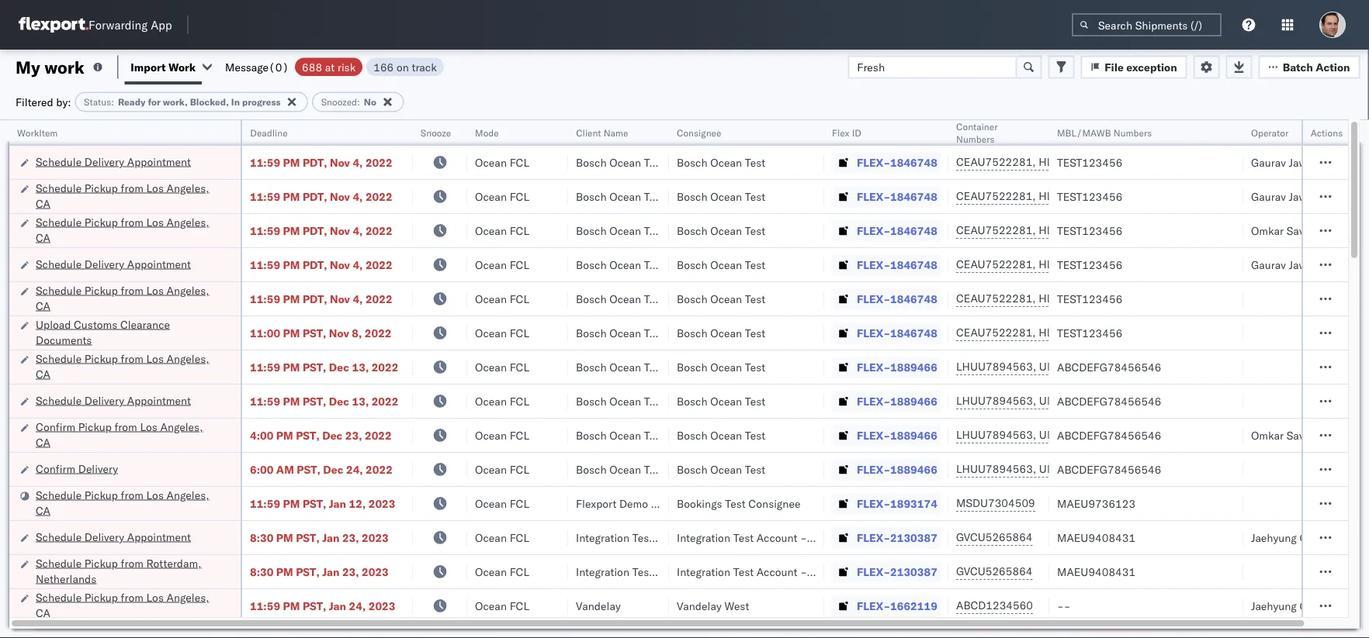 Task type: locate. For each thing, give the bounding box(es) containing it.
0 vertical spatial account
[[757, 531, 798, 545]]

6 11:59 from the top
[[250, 361, 280, 374]]

0 horizontal spatial :
[[111, 96, 114, 108]]

: left 'ready'
[[111, 96, 114, 108]]

1 ca from the top
[[36, 197, 50, 210]]

0 vertical spatial 8:30 pm pst, jan 23, 2023
[[250, 531, 389, 545]]

1 horizontal spatial numbers
[[1114, 127, 1152, 139]]

1 vertical spatial 11:59 pm pst, dec 13, 2022
[[250, 395, 399, 408]]

uetu5238478
[[1039, 360, 1115, 374], [1039, 394, 1115, 408], [1039, 428, 1115, 442], [1039, 463, 1115, 476]]

abcdefg78456546
[[1057, 361, 1162, 374], [1057, 395, 1162, 408], [1057, 429, 1162, 442], [1057, 463, 1162, 477]]

for
[[148, 96, 161, 108]]

schedule delivery appointment down workitem button
[[36, 155, 191, 168]]

lhuu7894563, for confirm pickup from los angeles, ca
[[956, 428, 1036, 442]]

2022 for second schedule pickup from los angeles, ca button from the top of the page
[[366, 224, 392, 238]]

flex-1889466 for schedule delivery appointment
[[857, 395, 938, 408]]

2 gvcu5265864 from the top
[[956, 565, 1033, 579]]

1 hlxu6269489, from the top
[[1039, 155, 1118, 169]]

dec
[[329, 361, 349, 374], [329, 395, 349, 408], [322, 429, 343, 442], [323, 463, 343, 477]]

2 vertical spatial jawla
[[1289, 258, 1316, 272]]

3 schedule delivery appointment from the top
[[36, 394, 191, 408]]

8:30 up 11:59 pm pst, jan 24, 2023
[[250, 565, 274, 579]]

choi
[[1300, 531, 1323, 545]]

0 vertical spatial maeu9408431
[[1057, 531, 1136, 545]]

from inside schedule pickup from rotterdam, netherlands
[[121, 557, 143, 571]]

flex-2130387 button
[[832, 527, 941, 549], [832, 527, 941, 549], [832, 562, 941, 583], [832, 562, 941, 583]]

3 schedule from the top
[[36, 215, 82, 229]]

1889466 for schedule pickup from los angeles, ca
[[890, 361, 938, 374]]

0 vertical spatial 24,
[[346, 463, 363, 477]]

1 maeu9408431 from the top
[[1057, 531, 1136, 545]]

5 fcl from the top
[[510, 292, 529, 306]]

hlxu6269489,
[[1039, 155, 1118, 169], [1039, 189, 1118, 203], [1039, 224, 1118, 237], [1039, 258, 1118, 271], [1039, 292, 1118, 305], [1039, 326, 1118, 340]]

2 uetu5238478 from the top
[[1039, 394, 1115, 408]]

flex-2130387
[[857, 531, 938, 545], [857, 565, 938, 579]]

am
[[276, 463, 294, 477]]

8:30 pm pst, jan 23, 2023 for schedule pickup from rotterdam, netherlands
[[250, 565, 389, 579]]

1 vertical spatial karl
[[810, 565, 830, 579]]

1 pdt, from the top
[[303, 156, 327, 169]]

nov
[[330, 156, 350, 169], [330, 190, 350, 203], [330, 224, 350, 238], [330, 258, 350, 272], [330, 292, 350, 306], [329, 326, 349, 340]]

schedule pickup from rotterdam, netherlands button
[[36, 556, 220, 589]]

3 pdt, from the top
[[303, 224, 327, 238]]

8:30 pm pst, jan 23, 2023 up 11:59 pm pst, jan 24, 2023
[[250, 565, 389, 579]]

gvcu5265864 for schedule pickup from rotterdam, netherlands
[[956, 565, 1033, 579]]

fcl for fifth schedule pickup from los angeles, ca button from the top
[[510, 497, 529, 511]]

5 test123456 from the top
[[1057, 292, 1123, 306]]

3 ceau7522281, hlxu6269489, hlxu8034992 from the top
[[956, 224, 1197, 237]]

8:30 down '6:00'
[[250, 531, 274, 545]]

1 8:30 from the top
[[250, 531, 274, 545]]

gvcu5265864 up abcd1234560
[[956, 565, 1033, 579]]

1 horizontal spatial vandelay
[[677, 600, 722, 613]]

flexport demo consignee
[[576, 497, 703, 511]]

14 ocean fcl from the top
[[475, 600, 529, 613]]

lagerfeld up flex-1662119
[[833, 565, 879, 579]]

1 vertical spatial jawla
[[1289, 190, 1316, 203]]

6 fcl from the top
[[510, 326, 529, 340]]

mode button
[[467, 123, 553, 139]]

4 schedule from the top
[[36, 257, 82, 271]]

1 flex-1846748 from the top
[[857, 156, 938, 169]]

integration test account - karl lagerfeld up west
[[677, 565, 879, 579]]

confirm inside confirm pickup from los angeles, ca
[[36, 420, 75, 434]]

los
[[146, 181, 164, 195], [146, 215, 164, 229], [146, 284, 164, 297], [146, 352, 164, 366], [140, 420, 157, 434], [146, 489, 164, 502], [146, 591, 164, 605]]

2 hlxu8034992 from the top
[[1121, 189, 1197, 203]]

ceau7522281, for "upload customs clearance documents" "button"
[[956, 326, 1036, 340]]

jawla for schedule pickup from los angeles, ca
[[1289, 190, 1316, 203]]

dec for schedule pickup from los angeles, ca
[[329, 361, 349, 374]]

1 vertical spatial savant
[[1287, 429, 1320, 442]]

2 schedule pickup from los angeles, ca link from the top
[[36, 215, 220, 246]]

1 vertical spatial omkar
[[1251, 429, 1284, 442]]

2130387 for schedule pickup from rotterdam, netherlands
[[890, 565, 938, 579]]

ceau7522281, hlxu6269489, hlxu8034992 for second schedule pickup from los angeles, ca button from the top of the page
[[956, 224, 1197, 237]]

5 ceau7522281, from the top
[[956, 292, 1036, 305]]

pst, for fifth schedule pickup from los angeles, ca button from the top
[[303, 497, 326, 511]]

0 vertical spatial karl
[[810, 531, 830, 545]]

jan for 8:30 pm pst, jan 23, 2023's schedule delivery appointment link
[[322, 531, 340, 545]]

6 flex- from the top
[[857, 326, 890, 340]]

2 flex-2130387 from the top
[[857, 565, 938, 579]]

schedule delivery appointment button for 11:59 pm pdt, nov 4, 2022
[[36, 154, 191, 171]]

1 karl from the top
[[810, 531, 830, 545]]

schedule pickup from los angeles, ca for 6th schedule pickup from los angeles, ca button from the top of the page
[[36, 591, 209, 620]]

13, down 8,
[[352, 361, 369, 374]]

deadline
[[250, 127, 288, 139]]

lhuu7894563, uetu5238478
[[956, 360, 1115, 374], [956, 394, 1115, 408], [956, 428, 1115, 442], [956, 463, 1115, 476]]

1 appointment from the top
[[127, 155, 191, 168]]

4 fcl from the top
[[510, 258, 529, 272]]

3 4, from the top
[[353, 224, 363, 238]]

numbers inside container numbers
[[956, 133, 995, 145]]

omkar savant
[[1251, 224, 1320, 238], [1251, 429, 1320, 442]]

7 resize handle column header from the left
[[930, 120, 949, 639]]

2 test123456 from the top
[[1057, 190, 1123, 203]]

pickup for fifth schedule pickup from los angeles, ca button from the top
[[84, 489, 118, 502]]

13, up 4:00 pm pst, dec 23, 2022
[[352, 395, 369, 408]]

1 test123456 from the top
[[1057, 156, 1123, 169]]

schedule delivery appointment link up schedule pickup from rotterdam, netherlands
[[36, 530, 191, 545]]

from for confirm pickup from los angeles, ca button
[[114, 420, 137, 434]]

schedule delivery appointment link
[[36, 154, 191, 170], [36, 257, 191, 272], [36, 393, 191, 409], [36, 530, 191, 545]]

schedule pickup from los angeles, ca link for second schedule pickup from los angeles, ca button from the top of the page
[[36, 215, 220, 246]]

schedule delivery appointment link up confirm pickup from los angeles, ca
[[36, 393, 191, 409]]

1 vertical spatial account
[[757, 565, 798, 579]]

dec for schedule delivery appointment
[[329, 395, 349, 408]]

schedule for 4th schedule pickup from los angeles, ca button
[[36, 352, 82, 366]]

maeu9408431 up --
[[1057, 565, 1136, 579]]

flex-1893174
[[857, 497, 938, 511]]

resize handle column header for deadline
[[394, 120, 413, 639]]

schedule pickup from los angeles, ca link for fifth schedule pickup from los angeles, ca button from the top
[[36, 488, 220, 519]]

resize handle column header for container numbers
[[1031, 120, 1049, 639]]

4 appointment from the top
[[127, 531, 191, 544]]

8:30 pm pst, jan 23, 2023 down 11:59 pm pst, jan 12, 2023
[[250, 531, 389, 545]]

7 flex- from the top
[[857, 361, 890, 374]]

0 vertical spatial jawla
[[1289, 156, 1316, 169]]

7 schedule from the top
[[36, 394, 82, 408]]

angeles, inside confirm pickup from los angeles, ca
[[160, 420, 203, 434]]

4:00
[[250, 429, 274, 442]]

pst, for 4th schedule pickup from los angeles, ca button
[[303, 361, 326, 374]]

11:59 pm pst, jan 12, 2023
[[250, 497, 395, 511]]

1 schedule from the top
[[36, 155, 82, 168]]

from for fourth schedule pickup from los angeles, ca button from the bottom
[[121, 284, 143, 297]]

0 vertical spatial 8:30
[[250, 531, 274, 545]]

2130387 down 1893174
[[890, 531, 938, 545]]

2130387 up 1662119
[[890, 565, 938, 579]]

11:59
[[250, 156, 280, 169], [250, 190, 280, 203], [250, 224, 280, 238], [250, 258, 280, 272], [250, 292, 280, 306], [250, 361, 280, 374], [250, 395, 280, 408], [250, 497, 280, 511], [250, 600, 280, 613]]

1 2130387 from the top
[[890, 531, 938, 545]]

ceau7522281, for fourth schedule pickup from los angeles, ca button from the bottom
[[956, 292, 1036, 305]]

2 lhuu7894563, from the top
[[956, 394, 1036, 408]]

maeu9408431 for schedule delivery appointment
[[1057, 531, 1136, 545]]

confirm
[[36, 420, 75, 434], [36, 462, 75, 476]]

message
[[225, 60, 269, 74]]

4 schedule pickup from los angeles, ca link from the top
[[36, 351, 220, 382]]

confirm down confirm pickup from los angeles, ca
[[36, 462, 75, 476]]

8 schedule from the top
[[36, 489, 82, 502]]

2 gaurav from the top
[[1251, 190, 1286, 203]]

maeu9408431 down the maeu9736123
[[1057, 531, 1136, 545]]

ocean fcl for confirm pickup from los angeles, ca button
[[475, 429, 529, 442]]

appointment down workitem button
[[127, 155, 191, 168]]

angeles, for schedule pickup from los angeles, ca link for second schedule pickup from los angeles, ca button from the top of the page
[[167, 215, 209, 229]]

5 flex-1846748 from the top
[[857, 292, 938, 306]]

from
[[121, 181, 143, 195], [121, 215, 143, 229], [121, 284, 143, 297], [121, 352, 143, 366], [114, 420, 137, 434], [121, 489, 143, 502], [121, 557, 143, 571], [121, 591, 143, 605]]

13,
[[352, 361, 369, 374], [352, 395, 369, 408]]

-
[[800, 531, 807, 545], [1325, 531, 1332, 545], [800, 565, 807, 579], [1057, 600, 1064, 613], [1064, 600, 1071, 613]]

2 vertical spatial gaurav
[[1251, 258, 1286, 272]]

ceau7522281, hlxu6269489, hlxu8034992 for fourth schedule pickup from los angeles, ca button from the bottom
[[956, 292, 1197, 305]]

abcdefg78456546 for schedule delivery appointment
[[1057, 395, 1162, 408]]

delivery for 11:59 pm pdt, nov 4, 2022
[[84, 155, 124, 168]]

schedule pickup from los angeles, ca link
[[36, 180, 220, 212], [36, 215, 220, 246], [36, 283, 220, 314], [36, 351, 220, 382], [36, 488, 220, 519], [36, 590, 220, 621]]

flex-1893174 button
[[832, 493, 941, 515], [832, 493, 941, 515]]

1 schedule delivery appointment button from the top
[[36, 154, 191, 171]]

8:30 for schedule delivery appointment
[[250, 531, 274, 545]]

1 ocean fcl from the top
[[475, 156, 529, 169]]

0 vertical spatial 23,
[[345, 429, 362, 442]]

integration
[[677, 531, 730, 545], [677, 565, 730, 579]]

resize handle column header for mbl/mawb numbers
[[1225, 120, 1243, 639]]

11:59 pm pdt, nov 4, 2022 for schedule pickup from los angeles, ca link for second schedule pickup from los angeles, ca button from the top of the page
[[250, 224, 392, 238]]

pm
[[283, 156, 300, 169], [283, 190, 300, 203], [283, 224, 300, 238], [283, 258, 300, 272], [283, 292, 300, 306], [283, 326, 300, 340], [283, 361, 300, 374], [283, 395, 300, 408], [276, 429, 293, 442], [283, 497, 300, 511], [276, 531, 293, 545], [276, 565, 293, 579], [283, 600, 300, 613]]

0 vertical spatial gaurav jawla
[[1251, 156, 1316, 169]]

ca inside confirm pickup from los angeles, ca
[[36, 436, 50, 449]]

filtered by:
[[16, 95, 71, 109]]

0 vertical spatial flex-2130387
[[857, 531, 938, 545]]

confirm up confirm delivery
[[36, 420, 75, 434]]

flex- for schedule pickup from rotterdam, netherlands button
[[857, 565, 890, 579]]

resize handle column header for mode
[[550, 120, 568, 639]]

schedule delivery appointment link for 11:59 pm pdt, nov 4, 2022
[[36, 154, 191, 170]]

gaurav jawla
[[1251, 156, 1316, 169], [1251, 190, 1316, 203], [1251, 258, 1316, 272]]

0 vertical spatial gvcu5265864
[[956, 531, 1033, 545]]

0 vertical spatial savant
[[1287, 224, 1320, 238]]

schedule pickup from los angeles, ca for 6th schedule pickup from los angeles, ca button from the bottom of the page
[[36, 181, 209, 210]]

appointment up the rotterdam,
[[127, 531, 191, 544]]

schedule delivery appointment up schedule pickup from rotterdam, netherlands
[[36, 531, 191, 544]]

3 uetu5238478 from the top
[[1039, 428, 1115, 442]]

5 11:59 from the top
[[250, 292, 280, 306]]

hlxu6269489, for "upload customs clearance documents" "button"
[[1039, 326, 1118, 340]]

omkar savant for lhuu7894563, uetu5238478
[[1251, 429, 1320, 442]]

4 hlxu8034992 from the top
[[1121, 258, 1197, 271]]

9 schedule from the top
[[36, 531, 82, 544]]

1 vertical spatial flex-2130387
[[857, 565, 938, 579]]

karl
[[810, 531, 830, 545], [810, 565, 830, 579]]

1 4, from the top
[[353, 156, 363, 169]]

savant for ceau7522281, hlxu6269489, hlxu8034992
[[1287, 224, 1320, 238]]

2 8:30 pm pst, jan 23, 2023 from the top
[[250, 565, 389, 579]]

schedule delivery appointment up customs
[[36, 257, 191, 271]]

3 abcdefg78456546 from the top
[[1057, 429, 1162, 442]]

resize handle column header
[[222, 120, 241, 639], [394, 120, 413, 639], [449, 120, 467, 639], [550, 120, 568, 639], [650, 120, 669, 639], [806, 120, 824, 639], [930, 120, 949, 639], [1031, 120, 1049, 639], [1225, 120, 1243, 639], [1326, 120, 1344, 639], [1330, 120, 1348, 639]]

hlxu8034992
[[1121, 155, 1197, 169], [1121, 189, 1197, 203], [1121, 224, 1197, 237], [1121, 258, 1197, 271], [1121, 292, 1197, 305], [1121, 326, 1197, 340]]

5 4, from the top
[[353, 292, 363, 306]]

23, down 12,
[[342, 531, 359, 545]]

ceau7522281, hlxu6269489, hlxu8034992
[[956, 155, 1197, 169], [956, 189, 1197, 203], [956, 224, 1197, 237], [956, 258, 1197, 271], [956, 292, 1197, 305], [956, 326, 1197, 340]]

schedule delivery appointment link down workitem button
[[36, 154, 191, 170]]

4 abcdefg78456546 from the top
[[1057, 463, 1162, 477]]

schedule inside schedule pickup from rotterdam, netherlands
[[36, 557, 82, 571]]

pickup inside confirm pickup from los angeles, ca
[[78, 420, 112, 434]]

work
[[44, 56, 84, 78]]

1 vertical spatial integration test account - karl lagerfeld
[[677, 565, 879, 579]]

5 resize handle column header from the left
[[650, 120, 669, 639]]

6 schedule from the top
[[36, 352, 82, 366]]

6 hlxu6269489, from the top
[[1039, 326, 1118, 340]]

0 vertical spatial lagerfeld
[[833, 531, 879, 545]]

12 flex- from the top
[[857, 531, 890, 545]]

los inside confirm pickup from los angeles, ca
[[140, 420, 157, 434]]

consignee
[[677, 127, 722, 139], [651, 497, 703, 511], [749, 497, 801, 511]]

confirm inside 'link'
[[36, 462, 75, 476]]

11:59 pm pst, dec 13, 2022 up 4:00 pm pst, dec 23, 2022
[[250, 395, 399, 408]]

1 vertical spatial 24,
[[349, 600, 366, 613]]

integration down 'bookings'
[[677, 531, 730, 545]]

container numbers
[[956, 121, 998, 145]]

2 abcdefg78456546 from the top
[[1057, 395, 1162, 408]]

1889466 for confirm pickup from los angeles, ca
[[890, 429, 938, 442]]

1 11:59 pm pdt, nov 4, 2022 from the top
[[250, 156, 392, 169]]

gvcu5265864 down msdu7304509
[[956, 531, 1033, 545]]

1 horizontal spatial :
[[357, 96, 360, 108]]

clearance
[[120, 318, 170, 331]]

1889466
[[890, 361, 938, 374], [890, 395, 938, 408], [890, 429, 938, 442], [890, 463, 938, 477]]

8,
[[352, 326, 362, 340]]

23, up 6:00 am pst, dec 24, 2022
[[345, 429, 362, 442]]

1 11:59 pm pst, dec 13, 2022 from the top
[[250, 361, 399, 374]]

--
[[1057, 600, 1071, 613]]

3 gaurav jawla from the top
[[1251, 258, 1316, 272]]

schedule for 'schedule delivery appointment' button associated with 11:59 pm pst, dec 13, 2022
[[36, 394, 82, 408]]

status : ready for work, blocked, in progress
[[84, 96, 281, 108]]

numbers right mbl/mawb on the right of the page
[[1114, 127, 1152, 139]]

1 vertical spatial gaurav jawla
[[1251, 190, 1316, 203]]

6 hlxu8034992 from the top
[[1121, 326, 1197, 340]]

dec up 4:00 pm pst, dec 23, 2022
[[329, 395, 349, 408]]

flex-1889466
[[857, 361, 938, 374], [857, 395, 938, 408], [857, 429, 938, 442], [857, 463, 938, 477]]

1 flex-1889466 from the top
[[857, 361, 938, 374]]

5 hlxu6269489, from the top
[[1039, 292, 1118, 305]]

test123456 for "upload customs clearance documents" "button"
[[1057, 326, 1123, 340]]

1 vertical spatial confirm
[[36, 462, 75, 476]]

pst, for 'schedule delivery appointment' button associated with 11:59 pm pst, dec 13, 2022
[[303, 395, 326, 408]]

test123456 for fourth schedule pickup from los angeles, ca button from the bottom
[[1057, 292, 1123, 306]]

3 lhuu7894563, from the top
[[956, 428, 1036, 442]]

resize handle column header for workitem
[[222, 120, 241, 639]]

fcl for confirm pickup from los angeles, ca button
[[510, 429, 529, 442]]

1 vertical spatial gvcu5265864
[[956, 565, 1033, 579]]

schedule delivery appointment button up schedule pickup from rotterdam, netherlands
[[36, 530, 191, 547]]

2 vertical spatial 23,
[[342, 565, 359, 579]]

import
[[131, 60, 166, 74]]

6 resize handle column header from the left
[[806, 120, 824, 639]]

0 horizontal spatial vandelay
[[576, 600, 621, 613]]

schedule delivery appointment link up customs
[[36, 257, 191, 272]]

my work
[[16, 56, 84, 78]]

4, for schedule pickup from los angeles, ca link for second schedule pickup from los angeles, ca button from the top of the page
[[353, 224, 363, 238]]

0 vertical spatial omkar
[[1251, 224, 1284, 238]]

2 schedule pickup from los angeles, ca from the top
[[36, 215, 209, 245]]

4 resize handle column header from the left
[[550, 120, 568, 639]]

lhuu7894563, for schedule pickup from los angeles, ca
[[956, 360, 1036, 374]]

0 vertical spatial 2130387
[[890, 531, 938, 545]]

schedule delivery appointment button up confirm pickup from los angeles, ca
[[36, 393, 191, 410]]

2 4, from the top
[[353, 190, 363, 203]]

6 schedule pickup from los angeles, ca button from the top
[[36, 590, 220, 623]]

1 schedule pickup from los angeles, ca link from the top
[[36, 180, 220, 212]]

0 vertical spatial omkar savant
[[1251, 224, 1320, 238]]

schedule
[[36, 155, 82, 168], [36, 181, 82, 195], [36, 215, 82, 229], [36, 257, 82, 271], [36, 284, 82, 297], [36, 352, 82, 366], [36, 394, 82, 408], [36, 489, 82, 502], [36, 531, 82, 544], [36, 557, 82, 571], [36, 591, 82, 605]]

schedule pickup from los angeles, ca for fifth schedule pickup from los angeles, ca button from the top
[[36, 489, 209, 518]]

flex-2130387 up flex-1662119
[[857, 565, 938, 579]]

1 vertical spatial gaurav
[[1251, 190, 1286, 203]]

integration for schedule delivery appointment
[[677, 531, 730, 545]]

hlxu8034992 for second schedule pickup from los angeles, ca button from the top of the page
[[1121, 224, 1197, 237]]

dec up 6:00 am pst, dec 24, 2022
[[322, 429, 343, 442]]

bookings
[[677, 497, 722, 511]]

dec down the 11:00 pm pst, nov 8, 2022
[[329, 361, 349, 374]]

delivery up confirm pickup from los angeles, ca
[[84, 394, 124, 408]]

4 schedule delivery appointment link from the top
[[36, 530, 191, 545]]

0 vertical spatial integration
[[677, 531, 730, 545]]

pst, for 6th schedule pickup from los angeles, ca button from the top of the page
[[303, 600, 326, 613]]

12 fcl from the top
[[510, 531, 529, 545]]

ocean fcl
[[475, 156, 529, 169], [475, 190, 529, 203], [475, 224, 529, 238], [475, 258, 529, 272], [475, 292, 529, 306], [475, 326, 529, 340], [475, 361, 529, 374], [475, 395, 529, 408], [475, 429, 529, 442], [475, 463, 529, 477], [475, 497, 529, 511], [475, 531, 529, 545], [475, 565, 529, 579], [475, 600, 529, 613]]

1 vertical spatial 13,
[[352, 395, 369, 408]]

1 fcl from the top
[[510, 156, 529, 169]]

consignee inside consignee button
[[677, 127, 722, 139]]

1 vertical spatial 23,
[[342, 531, 359, 545]]

0 vertical spatial integration test account - karl lagerfeld
[[677, 531, 879, 545]]

7 ocean fcl from the top
[[475, 361, 529, 374]]

23, up 11:59 pm pst, jan 24, 2023
[[342, 565, 359, 579]]

1 gaurav jawla from the top
[[1251, 156, 1316, 169]]

flex- for second schedule pickup from los angeles, ca button from the top of the page
[[857, 224, 890, 238]]

11:59 pm pst, dec 13, 2022 down the 11:00 pm pst, nov 8, 2022
[[250, 361, 399, 374]]

flex- for confirm pickup from los angeles, ca button
[[857, 429, 890, 442]]

11:59 pm pdt, nov 4, 2022 for fourth schedule pickup from los angeles, ca button from the bottom's schedule pickup from los angeles, ca link
[[250, 292, 392, 306]]

schedule for 6th schedule pickup from los angeles, ca button from the bottom of the page
[[36, 181, 82, 195]]

bosch ocean test
[[576, 156, 665, 169], [677, 156, 766, 169], [576, 190, 665, 203], [677, 190, 766, 203], [576, 224, 665, 238], [677, 224, 766, 238], [576, 258, 665, 272], [677, 258, 766, 272], [576, 292, 665, 306], [677, 292, 766, 306], [576, 326, 665, 340], [677, 326, 766, 340], [576, 361, 665, 374], [677, 361, 766, 374], [576, 395, 665, 408], [677, 395, 766, 408], [576, 429, 665, 442], [677, 429, 766, 442], [576, 463, 665, 477], [677, 463, 766, 477]]

schedule delivery appointment up confirm pickup from los angeles, ca
[[36, 394, 191, 408]]

delivery up schedule pickup from rotterdam, netherlands
[[84, 531, 124, 544]]

pst,
[[303, 326, 326, 340], [303, 361, 326, 374], [303, 395, 326, 408], [296, 429, 320, 442], [297, 463, 320, 477], [303, 497, 326, 511], [296, 531, 320, 545], [296, 565, 320, 579], [303, 600, 326, 613]]

2 vertical spatial gaurav jawla
[[1251, 258, 1316, 272]]

4 flex-1846748 from the top
[[857, 258, 938, 272]]

upload customs clearance documents link
[[36, 317, 220, 348]]

0 vertical spatial 13,
[[352, 361, 369, 374]]

pickup
[[84, 181, 118, 195], [84, 215, 118, 229], [84, 284, 118, 297], [84, 352, 118, 366], [78, 420, 112, 434], [84, 489, 118, 502], [84, 557, 118, 571], [84, 591, 118, 605]]

lhuu7894563, uetu5238478 for confirm pickup from los angeles, ca
[[956, 428, 1115, 442]]

2 flex-1889466 from the top
[[857, 395, 938, 408]]

7 ca from the top
[[36, 607, 50, 620]]

1 omkar savant from the top
[[1251, 224, 1320, 238]]

delivery down workitem button
[[84, 155, 124, 168]]

2 fcl from the top
[[510, 190, 529, 203]]

2 2130387 from the top
[[890, 565, 938, 579]]

1 vertical spatial lagerfeld
[[833, 565, 879, 579]]

1 vertical spatial integration
[[677, 565, 730, 579]]

2 pdt, from the top
[[303, 190, 327, 203]]

1 vertical spatial omkar savant
[[1251, 429, 1320, 442]]

3 jawla from the top
[[1289, 258, 1316, 272]]

appointment up confirm pickup from los angeles, ca link
[[127, 394, 191, 408]]

integration test account - karl lagerfeld
[[677, 531, 879, 545], [677, 565, 879, 579]]

flex-1889466 for schedule pickup from los angeles, ca
[[857, 361, 938, 374]]

mbl/mawb numbers
[[1057, 127, 1152, 139]]

0 horizontal spatial numbers
[[956, 133, 995, 145]]

consignee button
[[669, 123, 809, 139]]

1 vertical spatial 8:30
[[250, 565, 274, 579]]

omkar for lhuu7894563, uetu5238478
[[1251, 429, 1284, 442]]

delivery up customs
[[84, 257, 124, 271]]

schedule pickup from los angeles, ca link for 6th schedule pickup from los angeles, ca button from the top of the page
[[36, 590, 220, 621]]

14 flex- from the top
[[857, 600, 890, 613]]

3 ocean fcl from the top
[[475, 224, 529, 238]]

0 vertical spatial confirm
[[36, 420, 75, 434]]

11 ocean fcl from the top
[[475, 497, 529, 511]]

3 test123456 from the top
[[1057, 224, 1123, 238]]

integration up vandelay west
[[677, 565, 730, 579]]

ocean fcl for schedule pickup from rotterdam, netherlands button
[[475, 565, 529, 579]]

flex-2130387 down flex-1893174
[[857, 531, 938, 545]]

flex
[[832, 127, 850, 139]]

3 appointment from the top
[[127, 394, 191, 408]]

2 gaurav jawla from the top
[[1251, 190, 1316, 203]]

account for schedule pickup from rotterdam, netherlands
[[757, 565, 798, 579]]

numbers down container
[[956, 133, 995, 145]]

ocean
[[475, 156, 507, 169], [609, 156, 641, 169], [710, 156, 742, 169], [475, 190, 507, 203], [609, 190, 641, 203], [710, 190, 742, 203], [475, 224, 507, 238], [609, 224, 641, 238], [710, 224, 742, 238], [475, 258, 507, 272], [609, 258, 641, 272], [710, 258, 742, 272], [475, 292, 507, 306], [609, 292, 641, 306], [710, 292, 742, 306], [475, 326, 507, 340], [609, 326, 641, 340], [710, 326, 742, 340], [475, 361, 507, 374], [609, 361, 641, 374], [710, 361, 742, 374], [475, 395, 507, 408], [609, 395, 641, 408], [710, 395, 742, 408], [475, 429, 507, 442], [609, 429, 641, 442], [710, 429, 742, 442], [475, 463, 507, 477], [609, 463, 641, 477], [710, 463, 742, 477], [475, 497, 507, 511], [475, 531, 507, 545], [475, 565, 507, 579], [475, 600, 507, 613]]

schedule pickup from los angeles, ca
[[36, 181, 209, 210], [36, 215, 209, 245], [36, 284, 209, 313], [36, 352, 209, 381], [36, 489, 209, 518], [36, 591, 209, 620]]

1 vertical spatial 8:30 pm pst, jan 23, 2023
[[250, 565, 389, 579]]

lhuu7894563,
[[956, 360, 1036, 374], [956, 394, 1036, 408], [956, 428, 1036, 442], [956, 463, 1036, 476]]

integration test account - karl lagerfeld down the bookings test consignee
[[677, 531, 879, 545]]

: for status
[[111, 96, 114, 108]]

8:30
[[250, 531, 274, 545], [250, 565, 274, 579]]

hlxu8034992 for 6th schedule pickup from los angeles, ca button from the bottom of the page
[[1121, 189, 1197, 203]]

1 vertical spatial 2130387
[[890, 565, 938, 579]]

pickup inside schedule pickup from rotterdam, netherlands
[[84, 557, 118, 571]]

flex-1846748
[[857, 156, 938, 169], [857, 190, 938, 203], [857, 224, 938, 238], [857, 258, 938, 272], [857, 292, 938, 306], [857, 326, 938, 340]]

hlxu6269489, for second schedule pickup from los angeles, ca button from the top of the page
[[1039, 224, 1118, 237]]

appointment up clearance
[[127, 257, 191, 271]]

schedule for fourth schedule pickup from los angeles, ca button from the bottom
[[36, 284, 82, 297]]

schedule delivery appointment button down workitem button
[[36, 154, 191, 171]]

from inside confirm pickup from los angeles, ca
[[114, 420, 137, 434]]

2 11:59 pm pst, dec 13, 2022 from the top
[[250, 395, 399, 408]]

schedule delivery appointment button up customs
[[36, 257, 191, 274]]

pickup for 4th schedule pickup from los angeles, ca button
[[84, 352, 118, 366]]

4 schedule delivery appointment from the top
[[36, 531, 191, 544]]

0 vertical spatial gaurav
[[1251, 156, 1286, 169]]

pickup for confirm pickup from los angeles, ca button
[[78, 420, 112, 434]]

Search Shipments (/) text field
[[1072, 13, 1222, 36]]

lagerfeld
[[833, 531, 879, 545], [833, 565, 879, 579]]

hlxu8034992 for "upload customs clearance documents" "button"
[[1121, 326, 1197, 340]]

netherlands
[[36, 572, 96, 586]]

lagerfeld down flex-1893174
[[833, 531, 879, 545]]

7 fcl from the top
[[510, 361, 529, 374]]

flex-1889466 button
[[832, 357, 941, 378], [832, 357, 941, 378], [832, 391, 941, 413], [832, 391, 941, 413], [832, 425, 941, 447], [832, 425, 941, 447], [832, 459, 941, 481], [832, 459, 941, 481]]

2 vandelay from the left
[[677, 600, 722, 613]]

workitem button
[[9, 123, 225, 139]]

hlxu8034992 for 11:59 pm pdt, nov 4, 2022 'schedule delivery appointment' button
[[1121, 155, 1197, 169]]

delivery down confirm pickup from los angeles, ca
[[78, 462, 118, 476]]

delivery inside 'link'
[[78, 462, 118, 476]]

deadline button
[[242, 123, 397, 139]]

Search Work text field
[[848, 55, 1017, 79]]

1 vertical spatial maeu9408431
[[1057, 565, 1136, 579]]

: left no
[[357, 96, 360, 108]]

0 vertical spatial 11:59 pm pst, dec 13, 2022
[[250, 361, 399, 374]]

file exception
[[1105, 60, 1177, 74]]



Task type: describe. For each thing, give the bounding box(es) containing it.
fcl for fourth schedule pickup from los angeles, ca button from the bottom
[[510, 292, 529, 306]]

6:00
[[250, 463, 274, 477]]

4 pdt, from the top
[[303, 258, 327, 272]]

blocked,
[[190, 96, 229, 108]]

6 ca from the top
[[36, 504, 50, 518]]

import work
[[131, 60, 196, 74]]

1 ceau7522281, from the top
[[956, 155, 1036, 169]]

or
[[1358, 531, 1369, 545]]

id
[[852, 127, 861, 139]]

from for 6th schedule pickup from los angeles, ca button from the top of the page
[[121, 591, 143, 605]]

schedule delivery appointment for 11:59 pm pst, dec 13, 2022
[[36, 394, 191, 408]]

11:59 pm pdt, nov 4, 2022 for 6th schedule pickup from los angeles, ca button from the bottom of the page schedule pickup from los angeles, ca link
[[250, 190, 392, 203]]

schedule pickup from rotterdam, netherlands
[[36, 557, 202, 586]]

file
[[1105, 60, 1124, 74]]

11:59 pm pst, jan 24, 2023
[[250, 600, 395, 613]]

ocean fcl for 4th schedule pickup from los angeles, ca button
[[475, 361, 529, 374]]

confirm delivery button
[[36, 461, 118, 479]]

4 11:59 from the top
[[250, 258, 280, 272]]

flex-1846748 for "upload customs clearance documents" "button"
[[857, 326, 938, 340]]

flex-1889466 for confirm pickup from los angeles, ca
[[857, 429, 938, 442]]

flexport. image
[[19, 17, 88, 33]]

1 1846748 from the top
[[890, 156, 938, 169]]

schedule delivery appointment for 8:30 pm pst, jan 23, 2023
[[36, 531, 191, 544]]

flex- for 11:59 pm pdt, nov 4, 2022 'schedule delivery appointment' button
[[857, 156, 890, 169]]

confirm delivery link
[[36, 461, 118, 477]]

8 11:59 from the top
[[250, 497, 280, 511]]

schedule delivery appointment button for 8:30 pm pst, jan 23, 2023
[[36, 530, 191, 547]]

maeu9736123
[[1057, 497, 1136, 511]]

ocean fcl for "upload customs clearance documents" "button"
[[475, 326, 529, 340]]

3 schedule pickup from los angeles, ca button from the top
[[36, 283, 220, 316]]

4 schedule pickup from los angeles, ca button from the top
[[36, 351, 220, 384]]

2023 for schedule pickup from los angeles, ca link associated with fifth schedule pickup from los angeles, ca button from the top
[[369, 497, 395, 511]]

los for 4th schedule pickup from los angeles, ca button
[[146, 352, 164, 366]]

snoozed
[[321, 96, 357, 108]]

confirm delivery
[[36, 462, 118, 476]]

appointment for 11:59 pm pst, dec 13, 2022
[[127, 394, 191, 408]]

4 uetu5238478 from the top
[[1039, 463, 1115, 476]]

pdt, for schedule pickup from los angeles, ca link for second schedule pickup from los angeles, ca button from the top of the page
[[303, 224, 327, 238]]

688 at risk
[[302, 60, 356, 74]]

appointment for 8:30 pm pst, jan 23, 2023
[[127, 531, 191, 544]]

gaurav jawla for schedule pickup from los angeles, ca
[[1251, 190, 1316, 203]]

progress
[[242, 96, 281, 108]]

2 11:59 from the top
[[250, 190, 280, 203]]

flex id
[[832, 127, 861, 139]]

container numbers button
[[949, 117, 1034, 145]]

batch action
[[1283, 60, 1350, 74]]

2022 for 'schedule delivery appointment' button associated with 11:59 pm pst, dec 13, 2022
[[372, 395, 399, 408]]

3 11:59 from the top
[[250, 224, 280, 238]]

mode
[[475, 127, 499, 139]]

11 resize handle column header from the left
[[1330, 120, 1348, 639]]

2 ca from the top
[[36, 231, 50, 245]]

schedule for 'schedule delivery appointment' button associated with 8:30 pm pst, jan 23, 2023
[[36, 531, 82, 544]]

gaurav for schedule pickup from los angeles, ca
[[1251, 190, 1286, 203]]

gvcu5265864 for schedule delivery appointment
[[956, 531, 1033, 545]]

documents
[[36, 333, 92, 347]]

flex-1662119
[[857, 600, 938, 613]]

3 gaurav from the top
[[1251, 258, 1286, 272]]

container
[[956, 121, 998, 132]]

los for 6th schedule pickup from los angeles, ca button from the top of the page
[[146, 591, 164, 605]]

4 11:59 pm pdt, nov 4, 2022 from the top
[[250, 258, 392, 272]]

message (0)
[[225, 60, 289, 74]]

166 on track
[[374, 60, 437, 74]]

4 1889466 from the top
[[890, 463, 938, 477]]

schedule pickup from los angeles, ca link for 4th schedule pickup from los angeles, ca button
[[36, 351, 220, 382]]

pdt, for fourth schedule pickup from los angeles, ca button from the bottom's schedule pickup from los angeles, ca link
[[303, 292, 327, 306]]

2 schedule delivery appointment from the top
[[36, 257, 191, 271]]

schedule pickup from rotterdam, netherlands link
[[36, 556, 220, 587]]

fcl for 11:59 pm pdt, nov 4, 2022 'schedule delivery appointment' button
[[510, 156, 529, 169]]

client name button
[[568, 123, 654, 139]]

2 appointment from the top
[[127, 257, 191, 271]]

4 flex-1889466 from the top
[[857, 463, 938, 477]]

mbl/mawb
[[1057, 127, 1111, 139]]

ceau7522281, hlxu6269489, hlxu8034992 for "upload customs clearance documents" "button"
[[956, 326, 1197, 340]]

5 schedule pickup from los angeles, ca button from the top
[[36, 488, 220, 520]]

4 ca from the top
[[36, 368, 50, 381]]

workitem
[[17, 127, 58, 139]]

2 schedule pickup from los angeles, ca button from the top
[[36, 215, 220, 247]]

2 schedule delivery appointment button from the top
[[36, 257, 191, 274]]

ceau7522281, for second schedule pickup from los angeles, ca button from the top of the page
[[956, 224, 1036, 237]]

schedule pickup from los angeles, ca link for 6th schedule pickup from los angeles, ca button from the bottom of the page
[[36, 180, 220, 212]]

dec up 11:59 pm pst, jan 12, 2023
[[323, 463, 343, 477]]

jawla for schedule delivery appointment
[[1289, 156, 1316, 169]]

west
[[725, 600, 749, 613]]

abcdefg78456546 for schedule pickup from los angeles, ca
[[1057, 361, 1162, 374]]

4 4, from the top
[[353, 258, 363, 272]]

schedule for 2nd 'schedule delivery appointment' button from the top of the page
[[36, 257, 82, 271]]

client name
[[576, 127, 628, 139]]

11:00
[[250, 326, 280, 340]]

166
[[374, 60, 394, 74]]

10 flex- from the top
[[857, 463, 890, 477]]

omkar for ceau7522281, hlxu6269489, hlxu8034992
[[1251, 224, 1284, 238]]

3 resize handle column header from the left
[[449, 120, 467, 639]]

3 ca from the top
[[36, 299, 50, 313]]

pst, for "upload customs clearance documents" "button"
[[303, 326, 326, 340]]

mbl/mawb numbers button
[[1049, 123, 1228, 139]]

6 1846748 from the top
[[890, 326, 938, 340]]

4 flex- from the top
[[857, 258, 890, 272]]

jaehyung choi - test or
[[1251, 531, 1369, 545]]

numbers for container numbers
[[956, 133, 995, 145]]

vandelay west
[[677, 600, 749, 613]]

los for fourth schedule pickup from los angeles, ca button from the bottom
[[146, 284, 164, 297]]

4 lhuu7894563, uetu5238478 from the top
[[956, 463, 1115, 476]]

5 1846748 from the top
[[890, 292, 938, 306]]

4:00 pm pst, dec 23, 2022
[[250, 429, 392, 442]]

dec for confirm pickup from los angeles, ca
[[322, 429, 343, 442]]

forwarding app
[[88, 17, 172, 32]]

4 ceau7522281, from the top
[[956, 258, 1036, 271]]

12,
[[349, 497, 366, 511]]

8:30 for schedule pickup from rotterdam, netherlands
[[250, 565, 274, 579]]

7 11:59 from the top
[[250, 395, 280, 408]]

forwarding app link
[[19, 17, 172, 33]]

risk
[[338, 60, 356, 74]]

at
[[325, 60, 335, 74]]

flex-1846748 for fourth schedule pickup from los angeles, ca button from the bottom
[[857, 292, 938, 306]]

name
[[603, 127, 628, 139]]

app
[[151, 17, 172, 32]]

snoozed : no
[[321, 96, 376, 108]]

2 1846748 from the top
[[890, 190, 938, 203]]

in
[[231, 96, 240, 108]]

filtered
[[16, 95, 53, 109]]

msdu7304509
[[956, 497, 1035, 510]]

schedule for 11:59 pm pdt, nov 4, 2022 'schedule delivery appointment' button
[[36, 155, 82, 168]]

angeles, for schedule pickup from los angeles, ca link for 6th schedule pickup from los angeles, ca button from the top of the page
[[167, 591, 209, 605]]

forwarding
[[88, 17, 148, 32]]

import work button
[[131, 60, 196, 74]]

lhuu7894563, uetu5238478 for schedule pickup from los angeles, ca
[[956, 360, 1115, 374]]

2 schedule delivery appointment link from the top
[[36, 257, 191, 272]]

(0)
[[269, 60, 289, 74]]

from for 6th schedule pickup from los angeles, ca button from the bottom of the page
[[121, 181, 143, 195]]

pdt, for 6th schedule pickup from los angeles, ca button from the bottom of the page schedule pickup from los angeles, ca link
[[303, 190, 327, 203]]

my
[[16, 56, 40, 78]]

los for second schedule pickup from los angeles, ca button from the top of the page
[[146, 215, 164, 229]]

from for schedule pickup from rotterdam, netherlands button
[[121, 557, 143, 571]]

flex-1846748 for second schedule pickup from los angeles, ca button from the top of the page
[[857, 224, 938, 238]]

batch
[[1283, 60, 1313, 74]]

batch action button
[[1259, 55, 1360, 79]]

2022 for "upload customs clearance documents" "button"
[[365, 326, 392, 340]]

10 resize handle column header from the left
[[1326, 120, 1344, 639]]

test123456 for second schedule pickup from los angeles, ca button from the top of the page
[[1057, 224, 1123, 238]]

schedule pickup from los angeles, ca for fourth schedule pickup from los angeles, ca button from the bottom
[[36, 284, 209, 313]]

11:00 pm pst, nov 8, 2022
[[250, 326, 392, 340]]

ocean fcl for fifth schedule pickup from los angeles, ca button from the top
[[475, 497, 529, 511]]

24, for 2022
[[346, 463, 363, 477]]

pickup for 6th schedule pickup from los angeles, ca button from the top of the page
[[84, 591, 118, 605]]

upload customs clearance documents button
[[36, 317, 220, 350]]

schedule pickup from los angeles, ca for second schedule pickup from los angeles, ca button from the top of the page
[[36, 215, 209, 245]]

rotterdam,
[[146, 557, 202, 571]]

1 schedule pickup from los angeles, ca button from the top
[[36, 180, 220, 213]]

jaehyung
[[1251, 531, 1297, 545]]

angeles, for 6th schedule pickup from los angeles, ca button from the bottom of the page schedule pickup from los angeles, ca link
[[167, 181, 209, 195]]

flex-1846748 for 6th schedule pickup from los angeles, ca button from the bottom of the page
[[857, 190, 938, 203]]

4 ocean fcl from the top
[[475, 258, 529, 272]]

ocean fcl for 6th schedule pickup from los angeles, ca button from the top of the page
[[475, 600, 529, 613]]

test123456 for 11:59 pm pdt, nov 4, 2022 'schedule delivery appointment' button
[[1057, 156, 1123, 169]]

test123456 for 6th schedule pickup from los angeles, ca button from the bottom of the page
[[1057, 190, 1123, 203]]

uetu5238478 for confirm pickup from los angeles, ca
[[1039, 428, 1115, 442]]

flexport
[[576, 497, 617, 511]]

track
[[412, 60, 437, 74]]

4 1846748 from the top
[[890, 258, 938, 272]]

actions
[[1311, 127, 1343, 139]]

3 1846748 from the top
[[890, 224, 938, 238]]

confirm pickup from los angeles, ca
[[36, 420, 203, 449]]

savant for lhuu7894563, uetu5238478
[[1287, 429, 1320, 442]]

4 hlxu6269489, from the top
[[1039, 258, 1118, 271]]

confirm pickup from los angeles, ca link
[[36, 420, 220, 451]]

demo
[[619, 497, 648, 511]]

operator
[[1251, 127, 1289, 139]]

exception
[[1126, 60, 1177, 74]]

from for fifth schedule pickup from los angeles, ca button from the top
[[121, 489, 143, 502]]

fcl for 'schedule delivery appointment' button associated with 11:59 pm pst, dec 13, 2022
[[510, 395, 529, 408]]

10 ocean fcl from the top
[[475, 463, 529, 477]]

integration test account - karl lagerfeld for schedule delivery appointment
[[677, 531, 879, 545]]

pst, for 'schedule delivery appointment' button associated with 8:30 pm pst, jan 23, 2023
[[296, 531, 320, 545]]

1662119
[[890, 600, 938, 613]]

los for 6th schedule pickup from los angeles, ca button from the bottom of the page
[[146, 181, 164, 195]]

jan for schedule pickup from los angeles, ca link for 6th schedule pickup from los angeles, ca button from the top of the page
[[329, 600, 346, 613]]

flex id button
[[824, 123, 933, 139]]

schedule pickup from los angeles, ca link for fourth schedule pickup from los angeles, ca button from the bottom
[[36, 283, 220, 314]]

6:00 am pst, dec 24, 2022
[[250, 463, 393, 477]]

9 11:59 from the top
[[250, 600, 280, 613]]

work
[[169, 60, 196, 74]]

4 ceau7522281, hlxu6269489, hlxu8034992 from the top
[[956, 258, 1197, 271]]

2130387 for schedule delivery appointment
[[890, 531, 938, 545]]

fcl for 'schedule delivery appointment' button associated with 8:30 pm pst, jan 23, 2023
[[510, 531, 529, 545]]

688
[[302, 60, 322, 74]]

2023 for 8:30 pm pst, jan 23, 2023's schedule delivery appointment link
[[362, 531, 389, 545]]

upload
[[36, 318, 71, 331]]

confirm pickup from los angeles, ca button
[[36, 420, 220, 452]]

fcl for 4th schedule pickup from los angeles, ca button
[[510, 361, 529, 374]]

4 lhuu7894563, from the top
[[956, 463, 1036, 476]]

1893174
[[890, 497, 938, 511]]

pst, for confirm pickup from los angeles, ca button
[[296, 429, 320, 442]]

jan for schedule pickup from los angeles, ca link associated with fifth schedule pickup from los angeles, ca button from the top
[[329, 497, 346, 511]]

omkar savant for ceau7522281, hlxu6269489, hlxu8034992
[[1251, 224, 1320, 238]]

10 fcl from the top
[[510, 463, 529, 477]]

1 11:59 from the top
[[250, 156, 280, 169]]

angeles, for schedule pickup from los angeles, ca link associated with 4th schedule pickup from los angeles, ca button
[[167, 352, 209, 366]]

11:59 pm pst, dec 13, 2022 for schedule delivery appointment
[[250, 395, 399, 408]]

on
[[397, 60, 409, 74]]

4 test123456 from the top
[[1057, 258, 1123, 272]]

flex- for fifth schedule pickup from los angeles, ca button from the top
[[857, 497, 890, 511]]

1889466 for schedule delivery appointment
[[890, 395, 938, 408]]

angeles, for fourth schedule pickup from los angeles, ca button from the bottom's schedule pickup from los angeles, ca link
[[167, 284, 209, 297]]

schedule for 6th schedule pickup from los angeles, ca button from the top of the page
[[36, 591, 82, 605]]

schedule for schedule pickup from rotterdam, netherlands button
[[36, 557, 82, 571]]

action
[[1316, 60, 1350, 74]]

work,
[[163, 96, 188, 108]]



Task type: vqa. For each thing, say whether or not it's contained in the screenshot.
Confirm Delivery THE CONFIRM
yes



